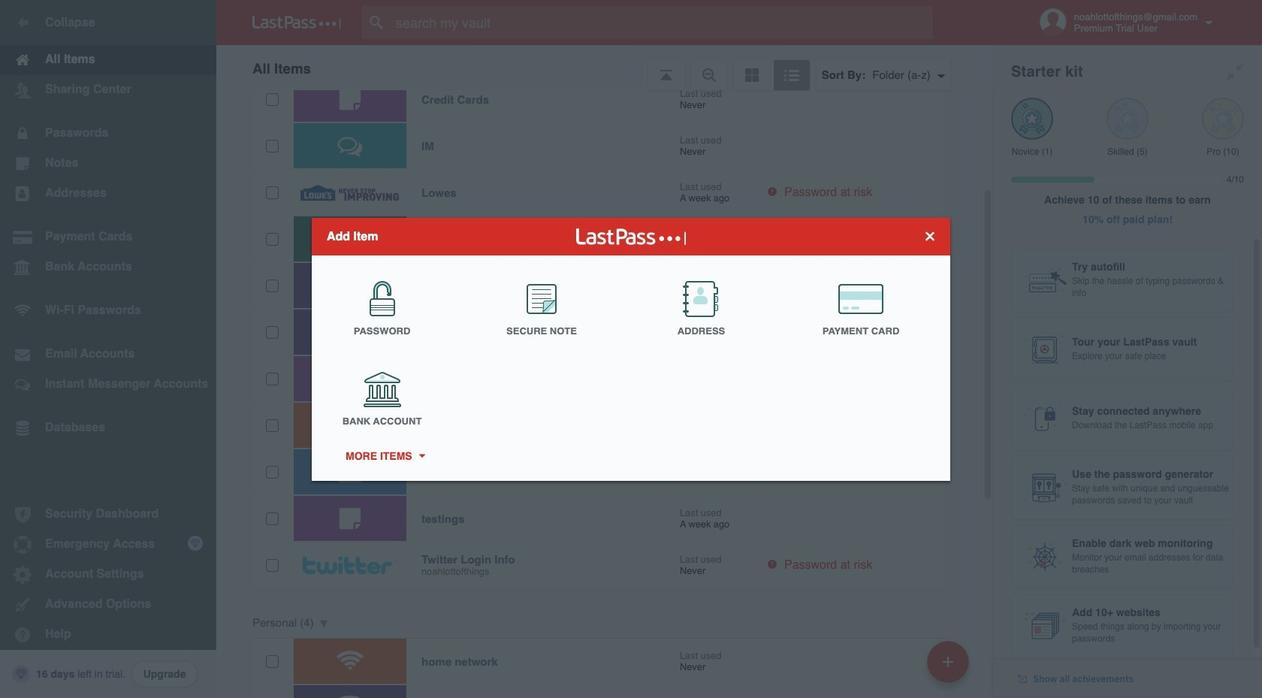Task type: vqa. For each thing, say whether or not it's contained in the screenshot.
New item NAVIGATION
yes



Task type: describe. For each thing, give the bounding box(es) containing it.
caret right image
[[417, 454, 427, 458]]

main navigation navigation
[[0, 0, 216, 698]]

search my vault text field
[[362, 6, 963, 39]]

new item navigation
[[922, 637, 979, 698]]

new item image
[[943, 657, 954, 667]]



Task type: locate. For each thing, give the bounding box(es) containing it.
lastpass image
[[253, 16, 341, 29]]

dialog
[[312, 218, 951, 481]]

vault options navigation
[[216, 45, 994, 90]]

Search search field
[[362, 6, 963, 39]]



